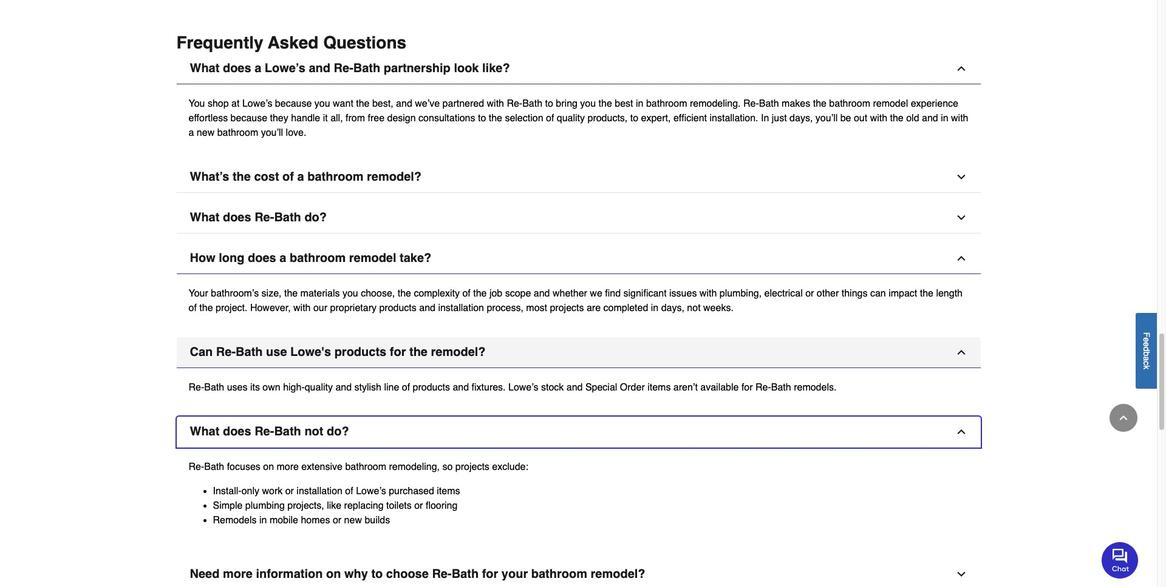 Task type: describe. For each thing, give the bounding box(es) containing it.
handle
[[291, 113, 320, 124]]

products,
[[588, 113, 628, 124]]

does inside 'button'
[[248, 251, 276, 265]]

long
[[219, 251, 244, 265]]

how long does a bathroom remodel take? button
[[176, 243, 981, 274]]

partnership
[[384, 61, 451, 75]]

remodels
[[213, 516, 257, 526]]

what does re-bath do?
[[190, 211, 327, 225]]

bathroom's
[[211, 288, 259, 299]]

special
[[585, 383, 617, 393]]

it
[[323, 113, 328, 124]]

bathroom inside button
[[531, 568, 587, 582]]

at
[[231, 98, 240, 109]]

significant
[[623, 288, 667, 299]]

what does a lowe's and re-bath partnership look like?
[[190, 61, 510, 75]]

choose,
[[361, 288, 395, 299]]

a inside f e e d b a c k button
[[1142, 357, 1152, 361]]

flooring
[[426, 501, 458, 512]]

in inside install-only work or installation of lowe's purchased items simple plumbing projects, like replacing toilets or flooring remodels in mobile homes or new builds
[[259, 516, 267, 526]]

be
[[840, 113, 851, 124]]

can re-bath use lowe's products for the remodel?
[[190, 345, 486, 359]]

does for what does a lowe's and re-bath partnership look like?
[[223, 61, 251, 75]]

projects inside your bathroom's size, the materials you choose, the complexity of the job scope and whether we find significant issues with plumbing, electrical or other things can impact the length of the project. however, with our proprietary products and installation process, most projects are completed in days, not weeks.
[[550, 303, 584, 314]]

installation inside install-only work or installation of lowe's purchased items simple plumbing projects, like replacing toilets or flooring remodels in mobile homes or new builds
[[297, 486, 343, 497]]

frequently asked questions
[[176, 33, 406, 52]]

find
[[605, 288, 621, 299]]

exclude:
[[492, 462, 528, 473]]

bath up the selection
[[522, 98, 542, 109]]

line
[[384, 383, 399, 393]]

how
[[190, 251, 215, 265]]

installation inside your bathroom's size, the materials you choose, the complexity of the job scope and whether we find significant issues with plumbing, electrical or other things can impact the length of the project. however, with our proprietary products and installation process, most projects are completed in days, not weeks.
[[438, 303, 484, 314]]

frequently
[[176, 33, 263, 52]]

in down experience
[[941, 113, 949, 124]]

2 vertical spatial products
[[413, 383, 450, 393]]

re- right choose in the bottom of the page
[[432, 568, 452, 582]]

2 horizontal spatial for
[[742, 383, 753, 393]]

completed
[[603, 303, 648, 314]]

0 vertical spatial you'll
[[816, 113, 838, 124]]

a inside the what does a lowe's and re-bath partnership look like? button
[[255, 61, 261, 75]]

what's the cost of a bathroom remodel? button
[[176, 162, 981, 193]]

bathroom up expert,
[[646, 98, 687, 109]]

homes
[[301, 516, 330, 526]]

1 vertical spatial because
[[231, 113, 267, 124]]

stock
[[541, 383, 564, 393]]

re- left focuses
[[189, 462, 204, 473]]

remodel? inside button
[[367, 170, 422, 184]]

builds
[[365, 516, 390, 526]]

project.
[[216, 303, 247, 314]]

design
[[387, 113, 416, 124]]

bath up install-
[[204, 462, 224, 473]]

chevron up image for bath
[[955, 62, 967, 75]]

what for what does re-bath not do?
[[190, 425, 220, 439]]

questions
[[323, 33, 406, 52]]

with left our
[[293, 303, 311, 314]]

the inside button
[[409, 345, 428, 359]]

re- up the selection
[[507, 98, 522, 109]]

mobile
[[270, 516, 298, 526]]

products inside your bathroom's size, the materials you choose, the complexity of the job scope and whether we find significant issues with plumbing, electrical or other things can impact the length of the project. however, with our proprietary products and installation process, most projects are completed in days, not weeks.
[[379, 303, 417, 314]]

with right out
[[870, 113, 887, 124]]

in inside your bathroom's size, the materials you choose, the complexity of the job scope and whether we find significant issues with plumbing, electrical or other things can impact the length of the project. however, with our proprietary products and installation process, most projects are completed in days, not weeks.
[[651, 303, 659, 314]]

why
[[344, 568, 368, 582]]

on for why
[[326, 568, 341, 582]]

bathroom down at
[[217, 127, 258, 138]]

1 vertical spatial you'll
[[261, 127, 283, 138]]

shop
[[208, 98, 229, 109]]

however,
[[250, 303, 291, 314]]

re-bath focuses on more extensive bathroom remodeling, so projects exclude:
[[189, 462, 528, 473]]

c
[[1142, 361, 1152, 366]]

bath inside button
[[353, 61, 380, 75]]

re- inside button
[[334, 61, 353, 75]]

1 e from the top
[[1142, 338, 1152, 342]]

free
[[368, 113, 385, 124]]

2 horizontal spatial remodel?
[[591, 568, 645, 582]]

bathroom inside button
[[307, 170, 363, 184]]

stylish
[[354, 383, 381, 393]]

bring
[[556, 98, 578, 109]]

what does re-bath not do?
[[190, 425, 349, 439]]

and left the fixtures.
[[453, 383, 469, 393]]

our
[[313, 303, 327, 314]]

to down partnered
[[478, 113, 486, 124]]

what does re-bath do? button
[[176, 203, 981, 234]]

we've
[[415, 98, 440, 109]]

and left stylish
[[336, 383, 352, 393]]

expert,
[[641, 113, 671, 124]]

install-
[[213, 486, 242, 497]]

bath left uses at the bottom left of the page
[[204, 383, 224, 393]]

bath left remodels.
[[771, 383, 791, 393]]

not inside your bathroom's size, the materials you choose, the complexity of the job scope and whether we find significant issues with plumbing, electrical or other things can impact the length of the project. however, with our proprietary products and installation process, most projects are completed in days, not weeks.
[[687, 303, 701, 314]]

simple
[[213, 501, 243, 512]]

f
[[1142, 332, 1152, 338]]

can
[[190, 345, 213, 359]]

replacing
[[344, 501, 384, 512]]

d
[[1142, 347, 1152, 352]]

lowe's inside install-only work or installation of lowe's purchased items simple plumbing projects, like replacing toilets or flooring remodels in mobile homes or new builds
[[356, 486, 386, 497]]

scroll to top element
[[1110, 405, 1138, 432]]

out
[[854, 113, 867, 124]]

need
[[190, 568, 220, 582]]

need more information on why to choose re-bath for your bathroom remodel?
[[190, 568, 645, 582]]

to left 'bring' in the left of the page
[[545, 98, 553, 109]]

does for what does re-bath not do?
[[223, 425, 251, 439]]

fixtures.
[[472, 383, 506, 393]]

need more information on why to choose re-bath for your bathroom remodel? button
[[176, 560, 981, 588]]

items inside install-only work or installation of lowe's purchased items simple plumbing projects, like replacing toilets or flooring remodels in mobile homes or new builds
[[437, 486, 460, 497]]

chat invite button image
[[1102, 542, 1139, 579]]

do? inside what does re-bath do? button
[[305, 211, 327, 225]]

cost
[[254, 170, 279, 184]]

the inside button
[[233, 170, 251, 184]]

toilets
[[386, 501, 412, 512]]

only
[[242, 486, 259, 497]]

high-
[[283, 383, 305, 393]]

asked
[[268, 33, 319, 52]]

aren't
[[673, 383, 698, 393]]

on for more
[[263, 462, 274, 473]]

and down experience
[[922, 113, 938, 124]]

1 vertical spatial projects
[[455, 462, 489, 473]]

b
[[1142, 352, 1152, 357]]

bath down high-
[[274, 425, 301, 439]]

remodels.
[[794, 383, 837, 393]]

makes
[[782, 98, 810, 109]]

look
[[454, 61, 479, 75]]

information
[[256, 568, 323, 582]]

and right stock
[[567, 383, 583, 393]]

extensive
[[301, 462, 343, 473]]

and up most
[[534, 288, 550, 299]]

plumbing
[[245, 501, 285, 512]]

scope
[[505, 288, 531, 299]]

effortless
[[189, 113, 228, 124]]

with up weeks.
[[700, 288, 717, 299]]

love.
[[286, 127, 306, 138]]

how long does a bathroom remodel take?
[[190, 251, 431, 265]]

bath left use
[[236, 345, 263, 359]]

job
[[489, 288, 502, 299]]

like?
[[482, 61, 510, 75]]

0 horizontal spatial for
[[390, 345, 406, 359]]

and inside button
[[309, 61, 330, 75]]

days, inside you shop at lowe's because you want the best, and we've partnered with re-bath to bring you the best in bathroom remodeling. re-bath makes the bathroom remodel experience effortless because they handle it all, from free design consultations to the selection of quality products, to expert, efficient installation. in just days, you'll be out with the old and in with a new bathroom you'll love.
[[790, 113, 813, 124]]

remodeling,
[[389, 462, 440, 473]]

order
[[620, 383, 645, 393]]



Task type: vqa. For each thing, say whether or not it's contained in the screenshot.
the topmost for
yes



Task type: locate. For each thing, give the bounding box(es) containing it.
more
[[277, 462, 299, 473], [223, 568, 253, 582]]

0 vertical spatial chevron down image
[[955, 171, 967, 183]]

do? inside what does re-bath not do? button
[[327, 425, 349, 439]]

do? up 'extensive'
[[327, 425, 349, 439]]

0 horizontal spatial remodel?
[[367, 170, 422, 184]]

a inside you shop at lowe's because you want the best, and we've partnered with re-bath to bring you the best in bathroom remodeling. re-bath makes the bathroom remodel experience effortless because they handle it all, from free design consultations to the selection of quality products, to expert, efficient installation. in just days, you'll be out with the old and in with a new bathroom you'll love.
[[189, 127, 194, 138]]

a inside how long does a bathroom remodel take? 'button'
[[280, 251, 286, 265]]

focuses
[[227, 462, 260, 473]]

process,
[[487, 303, 524, 314]]

they
[[270, 113, 288, 124]]

1 vertical spatial quality
[[305, 383, 333, 393]]

with right partnered
[[487, 98, 504, 109]]

2 vertical spatial remodel?
[[591, 568, 645, 582]]

e up b
[[1142, 342, 1152, 347]]

0 horizontal spatial installation
[[297, 486, 343, 497]]

of
[[546, 113, 554, 124], [283, 170, 294, 184], [462, 288, 471, 299], [189, 303, 197, 314], [402, 383, 410, 393], [345, 486, 353, 497]]

whether
[[553, 288, 587, 299]]

2 chevron down image from the top
[[955, 569, 967, 581]]

and up "design"
[[396, 98, 412, 109]]

not inside button
[[305, 425, 323, 439]]

items
[[648, 383, 671, 393], [437, 486, 460, 497]]

for up the line
[[390, 345, 406, 359]]

not down issues
[[687, 303, 701, 314]]

quality
[[557, 113, 585, 124], [305, 383, 333, 393]]

for
[[390, 345, 406, 359], [742, 383, 753, 393], [482, 568, 498, 582]]

1 vertical spatial what
[[190, 211, 220, 225]]

0 vertical spatial not
[[687, 303, 701, 314]]

0 vertical spatial because
[[275, 98, 312, 109]]

or down purchased
[[414, 501, 423, 512]]

0 vertical spatial remodel?
[[367, 170, 422, 184]]

1 vertical spatial on
[[326, 568, 341, 582]]

in right best
[[636, 98, 643, 109]]

or down like
[[333, 516, 341, 526]]

1 vertical spatial products
[[334, 345, 386, 359]]

chevron down image inside what's the cost of a bathroom remodel? button
[[955, 171, 967, 183]]

on inside button
[[326, 568, 341, 582]]

more right need
[[223, 568, 253, 582]]

0 vertical spatial installation
[[438, 303, 484, 314]]

projects right so
[[455, 462, 489, 473]]

installation
[[438, 303, 484, 314], [297, 486, 343, 497]]

plumbing,
[[720, 288, 762, 299]]

of right the selection
[[546, 113, 554, 124]]

bathroom inside 'button'
[[290, 251, 346, 265]]

you'll down the they
[[261, 127, 283, 138]]

lowe's inside you shop at lowe's because you want the best, and we've partnered with re-bath to bring you the best in bathroom remodeling. re-bath makes the bathroom remodel experience effortless because they handle it all, from free design consultations to the selection of quality products, to expert, efficient installation. in just days, you'll be out with the old and in with a new bathroom you'll love.
[[242, 98, 272, 109]]

0 vertical spatial remodel
[[873, 98, 908, 109]]

of inside button
[[283, 170, 294, 184]]

in
[[761, 113, 769, 124]]

1 vertical spatial do?
[[327, 425, 349, 439]]

a up k
[[1142, 357, 1152, 361]]

does right long
[[248, 251, 276, 265]]

of inside you shop at lowe's because you want the best, and we've partnered with re-bath to bring you the best in bathroom remodeling. re-bath makes the bathroom remodel experience effortless because they handle it all, from free design consultations to the selection of quality products, to expert, efficient installation. in just days, you'll be out with the old and in with a new bathroom you'll love.
[[546, 113, 554, 124]]

f e e d b a c k button
[[1136, 313, 1157, 389]]

chevron down image
[[955, 171, 967, 183], [955, 569, 967, 581]]

of inside install-only work or installation of lowe's purchased items simple plumbing projects, like replacing toilets or flooring remodels in mobile homes or new builds
[[345, 486, 353, 497]]

days, down makes
[[790, 113, 813, 124]]

0 vertical spatial do?
[[305, 211, 327, 225]]

impact
[[889, 288, 917, 299]]

does up long
[[223, 211, 251, 225]]

lowe's inside button
[[265, 61, 305, 75]]

re- right can
[[216, 345, 236, 359]]

to inside button
[[371, 568, 383, 582]]

0 vertical spatial new
[[197, 127, 215, 138]]

1 vertical spatial for
[[742, 383, 753, 393]]

things
[[842, 288, 868, 299]]

1 vertical spatial chevron down image
[[955, 569, 967, 581]]

on
[[263, 462, 274, 473], [326, 568, 341, 582]]

0 horizontal spatial remodel
[[349, 251, 396, 265]]

bath left your
[[452, 568, 479, 582]]

bathroom up replacing
[[345, 462, 386, 473]]

0 vertical spatial for
[[390, 345, 406, 359]]

3 what from the top
[[190, 425, 220, 439]]

re- down can
[[189, 383, 204, 393]]

does down frequently
[[223, 61, 251, 75]]

are
[[587, 303, 601, 314]]

complexity
[[414, 288, 460, 299]]

to right why
[[371, 568, 383, 582]]

more up work
[[277, 462, 299, 473]]

1 vertical spatial remodel
[[349, 251, 396, 265]]

a right cost
[[297, 170, 304, 184]]

work
[[262, 486, 283, 497]]

1 horizontal spatial days,
[[790, 113, 813, 124]]

to down best
[[630, 113, 638, 124]]

you inside your bathroom's size, the materials you choose, the complexity of the job scope and whether we find significant issues with plumbing, electrical or other things can impact the length of the project. however, with our proprietary products and installation process, most projects are completed in days, not weeks.
[[343, 288, 358, 299]]

bath
[[353, 61, 380, 75], [522, 98, 542, 109], [759, 98, 779, 109], [274, 211, 301, 225], [236, 345, 263, 359], [204, 383, 224, 393], [771, 383, 791, 393], [274, 425, 301, 439], [204, 462, 224, 473], [452, 568, 479, 582]]

days, down issues
[[661, 303, 684, 314]]

and down asked
[[309, 61, 330, 75]]

does up focuses
[[223, 425, 251, 439]]

chevron up image inside what does re-bath not do? button
[[955, 426, 967, 438]]

bath up in
[[759, 98, 779, 109]]

1 horizontal spatial for
[[482, 568, 498, 582]]

1 horizontal spatial not
[[687, 303, 701, 314]]

remodel inside 'button'
[[349, 251, 396, 265]]

all,
[[331, 113, 343, 124]]

more inside need more information on why to choose re-bath for your bathroom remodel? button
[[223, 568, 253, 582]]

chevron down image for what's the cost of a bathroom remodel?
[[955, 171, 967, 183]]

chevron up image inside how long does a bathroom remodel take? 'button'
[[955, 253, 967, 265]]

or inside your bathroom's size, the materials you choose, the complexity of the job scope and whether we find significant issues with plumbing, electrical or other things can impact the length of the project. however, with our proprietary products and installation process, most projects are completed in days, not weeks.
[[806, 288, 814, 299]]

1 vertical spatial installation
[[297, 486, 343, 497]]

take?
[[400, 251, 431, 265]]

lowe's left stock
[[508, 383, 538, 393]]

1 vertical spatial items
[[437, 486, 460, 497]]

1 horizontal spatial remodel
[[873, 98, 908, 109]]

products right the line
[[413, 383, 450, 393]]

lowe's up replacing
[[356, 486, 386, 497]]

you up it
[[314, 98, 330, 109]]

or left other
[[806, 288, 814, 299]]

chevron down image inside need more information on why to choose re-bath for your bathroom remodel? button
[[955, 569, 967, 581]]

1 horizontal spatial you
[[343, 288, 358, 299]]

0 horizontal spatial more
[[223, 568, 253, 582]]

bathroom up be
[[829, 98, 870, 109]]

a up size,
[[280, 251, 286, 265]]

we
[[590, 288, 602, 299]]

do? up how long does a bathroom remodel take?
[[305, 211, 327, 225]]

f e e d b a c k
[[1142, 332, 1152, 370]]

0 vertical spatial items
[[648, 383, 671, 393]]

does for what does re-bath do?
[[223, 211, 251, 225]]

0 vertical spatial products
[[379, 303, 417, 314]]

new down effortless on the left top of page
[[197, 127, 215, 138]]

install-only work or installation of lowe's purchased items simple plumbing projects, like replacing toilets or flooring remodels in mobile homes or new builds
[[213, 486, 460, 526]]

0 vertical spatial on
[[263, 462, 274, 473]]

re-
[[334, 61, 353, 75], [507, 98, 522, 109], [743, 98, 759, 109], [255, 211, 274, 225], [216, 345, 236, 359], [189, 383, 204, 393], [756, 383, 771, 393], [255, 425, 274, 439], [189, 462, 204, 473], [432, 568, 452, 582]]

1 horizontal spatial because
[[275, 98, 312, 109]]

on up work
[[263, 462, 274, 473]]

lowe's down frequently asked questions
[[265, 61, 305, 75]]

own
[[263, 383, 280, 393]]

just
[[772, 113, 787, 124]]

weeks.
[[703, 303, 734, 314]]

of right the line
[[402, 383, 410, 393]]

best
[[615, 98, 633, 109]]

bathroom down "all,"
[[307, 170, 363, 184]]

1 horizontal spatial quality
[[557, 113, 585, 124]]

0 horizontal spatial because
[[231, 113, 267, 124]]

your bathroom's size, the materials you choose, the complexity of the job scope and whether we find significant issues with plumbing, electrical or other things can impact the length of the project. however, with our proprietary products and installation process, most projects are completed in days, not weeks.
[[189, 288, 963, 314]]

1 chevron down image from the top
[[955, 171, 967, 183]]

bathroom right your
[[531, 568, 587, 582]]

new
[[197, 127, 215, 138], [344, 516, 362, 526]]

re- up focuses
[[255, 425, 274, 439]]

its
[[250, 383, 260, 393]]

in down the significant
[[651, 303, 659, 314]]

what inside button
[[190, 61, 220, 75]]

proprietary
[[330, 303, 377, 314]]

1 horizontal spatial more
[[277, 462, 299, 473]]

days, inside your bathroom's size, the materials you choose, the complexity of the job scope and whether we find significant issues with plumbing, electrical or other things can impact the length of the project. however, with our proprietary products and installation process, most projects are completed in days, not weeks.
[[661, 303, 684, 314]]

bath down questions
[[353, 61, 380, 75]]

chevron up image for take?
[[955, 253, 967, 265]]

1 horizontal spatial new
[[344, 516, 362, 526]]

1 horizontal spatial installation
[[438, 303, 484, 314]]

a down frequently asked questions
[[255, 61, 261, 75]]

2 what from the top
[[190, 211, 220, 225]]

new inside install-only work or installation of lowe's purchased items simple plumbing projects, like replacing toilets or flooring remodels in mobile homes or new builds
[[344, 516, 362, 526]]

1 horizontal spatial remodel?
[[431, 345, 486, 359]]

can
[[870, 288, 886, 299]]

not up 'extensive'
[[305, 425, 323, 439]]

chevron up image inside can re-bath use lowe's products for the remodel? button
[[955, 347, 967, 359]]

re- down cost
[[255, 211, 274, 225]]

because down at
[[231, 113, 267, 124]]

and down complexity
[[419, 303, 435, 314]]

0 horizontal spatial new
[[197, 127, 215, 138]]

1 vertical spatial not
[[305, 425, 323, 439]]

items up flooring
[[437, 486, 460, 497]]

and
[[309, 61, 330, 75], [396, 98, 412, 109], [922, 113, 938, 124], [534, 288, 550, 299], [419, 303, 435, 314], [336, 383, 352, 393], [453, 383, 469, 393], [567, 383, 583, 393]]

you up proprietary
[[343, 288, 358, 299]]

quality inside you shop at lowe's because you want the best, and we've partnered with re-bath to bring you the best in bathroom remodeling. re-bath makes the bathroom remodel experience effortless because they handle it all, from free design consultations to the selection of quality products, to expert, efficient installation. in just days, you'll be out with the old and in with a new bathroom you'll love.
[[557, 113, 585, 124]]

chevron up image
[[955, 62, 967, 75], [955, 253, 967, 265], [955, 347, 967, 359], [1118, 412, 1130, 425], [955, 426, 967, 438]]

re- right available
[[756, 383, 771, 393]]

products inside button
[[334, 345, 386, 359]]

you right 'bring' in the left of the page
[[580, 98, 596, 109]]

a down effortless on the left top of page
[[189, 127, 194, 138]]

does inside button
[[223, 61, 251, 75]]

you for bath
[[314, 98, 330, 109]]

with down experience
[[951, 113, 968, 124]]

of up replacing
[[345, 486, 353, 497]]

bath down what's the cost of a bathroom remodel?
[[274, 211, 301, 225]]

what does re-bath not do? button
[[176, 417, 981, 448]]

re-bath uses its own high-quality and stylish line of products and fixtures. lowe's stock and special order items aren't available for re-bath remodels.
[[189, 383, 837, 393]]

remodeling.
[[690, 98, 741, 109]]

products
[[379, 303, 417, 314], [334, 345, 386, 359], [413, 383, 450, 393]]

can re-bath use lowe's products for the remodel? button
[[176, 338, 981, 369]]

on left why
[[326, 568, 341, 582]]

of down 'your'
[[189, 303, 197, 314]]

quality down 'bring' in the left of the page
[[557, 113, 585, 124]]

installation down complexity
[[438, 303, 484, 314]]

1 vertical spatial new
[[344, 516, 362, 526]]

lowe's
[[290, 345, 331, 359]]

old
[[906, 113, 919, 124]]

1 horizontal spatial items
[[648, 383, 671, 393]]

what's the cost of a bathroom remodel?
[[190, 170, 422, 184]]

remodel inside you shop at lowe's because you want the best, and we've partnered with re-bath to bring you the best in bathroom remodeling. re-bath makes the bathroom remodel experience effortless because they handle it all, from free design consultations to the selection of quality products, to expert, efficient installation. in just days, you'll be out with the old and in with a new bathroom you'll love.
[[873, 98, 908, 109]]

0 horizontal spatial days,
[[661, 303, 684, 314]]

2 e from the top
[[1142, 342, 1152, 347]]

0 horizontal spatial quality
[[305, 383, 333, 393]]

1 vertical spatial more
[[223, 568, 253, 582]]

0 horizontal spatial not
[[305, 425, 323, 439]]

not
[[687, 303, 701, 314], [305, 425, 323, 439]]

0 horizontal spatial on
[[263, 462, 274, 473]]

1 what from the top
[[190, 61, 220, 75]]

like
[[327, 501, 341, 512]]

projects,
[[287, 501, 324, 512]]

products up stylish
[[334, 345, 386, 359]]

a inside what's the cost of a bathroom remodel? button
[[297, 170, 304, 184]]

bathroom up materials
[[290, 251, 346, 265]]

of left job
[[462, 288, 471, 299]]

0 horizontal spatial you'll
[[261, 127, 283, 138]]

length
[[936, 288, 963, 299]]

products down choose,
[[379, 303, 417, 314]]

or right work
[[285, 486, 294, 497]]

you
[[314, 98, 330, 109], [580, 98, 596, 109], [343, 288, 358, 299]]

consultations
[[419, 113, 475, 124]]

so
[[442, 462, 453, 473]]

want
[[333, 98, 353, 109]]

you for take?
[[343, 288, 358, 299]]

re- down questions
[[334, 61, 353, 75]]

chevron up image for for
[[955, 347, 967, 359]]

1 horizontal spatial projects
[[550, 303, 584, 314]]

experience
[[911, 98, 958, 109]]

bathroom
[[646, 98, 687, 109], [829, 98, 870, 109], [217, 127, 258, 138], [307, 170, 363, 184], [290, 251, 346, 265], [345, 462, 386, 473], [531, 568, 587, 582]]

remodel up old
[[873, 98, 908, 109]]

0 vertical spatial quality
[[557, 113, 585, 124]]

for left your
[[482, 568, 498, 582]]

2 vertical spatial for
[[482, 568, 498, 582]]

chevron up image inside scroll to top element
[[1118, 412, 1130, 425]]

0 vertical spatial projects
[[550, 303, 584, 314]]

because up handle
[[275, 98, 312, 109]]

0 vertical spatial what
[[190, 61, 220, 75]]

quality down lowe's at left bottom
[[305, 383, 333, 393]]

what for what does re-bath do?
[[190, 211, 220, 225]]

1 horizontal spatial you'll
[[816, 113, 838, 124]]

installation up projects,
[[297, 486, 343, 497]]

re- up installation.
[[743, 98, 759, 109]]

for right available
[[742, 383, 753, 393]]

1 horizontal spatial on
[[326, 568, 341, 582]]

to
[[545, 98, 553, 109], [478, 113, 486, 124], [630, 113, 638, 124], [371, 568, 383, 582]]

installation.
[[710, 113, 758, 124]]

0 vertical spatial more
[[277, 462, 299, 473]]

0 horizontal spatial you
[[314, 98, 330, 109]]

efficient
[[674, 113, 707, 124]]

chevron down image for need more information on why to choose re-bath for your bathroom remodel?
[[955, 569, 967, 581]]

0 horizontal spatial items
[[437, 486, 460, 497]]

with
[[487, 98, 504, 109], [870, 113, 887, 124], [951, 113, 968, 124], [700, 288, 717, 299], [293, 303, 311, 314]]

use
[[266, 345, 287, 359]]

what for what does a lowe's and re-bath partnership look like?
[[190, 61, 220, 75]]

2 vertical spatial what
[[190, 425, 220, 439]]

0 horizontal spatial projects
[[455, 462, 489, 473]]

projects down the whether
[[550, 303, 584, 314]]

new inside you shop at lowe's because you want the best, and we've partnered with re-bath to bring you the best in bathroom remodeling. re-bath makes the bathroom remodel experience effortless because they handle it all, from free design consultations to the selection of quality products, to expert, efficient installation. in just days, you'll be out with the old and in with a new bathroom you'll love.
[[197, 127, 215, 138]]

chevron up image inside the what does a lowe's and re-bath partnership look like? button
[[955, 62, 967, 75]]

2 horizontal spatial you
[[580, 98, 596, 109]]

from
[[346, 113, 365, 124]]

you shop at lowe's because you want the best, and we've partnered with re-bath to bring you the best in bathroom remodeling. re-bath makes the bathroom remodel experience effortless because they handle it all, from free design consultations to the selection of quality products, to expert, efficient installation. in just days, you'll be out with the old and in with a new bathroom you'll love.
[[189, 98, 968, 138]]

partnered
[[443, 98, 484, 109]]

0 vertical spatial days,
[[790, 113, 813, 124]]

electrical
[[764, 288, 803, 299]]

lowe's right at
[[242, 98, 272, 109]]

1 vertical spatial days,
[[661, 303, 684, 314]]

1 vertical spatial remodel?
[[431, 345, 486, 359]]

chevron down image
[[955, 212, 967, 224]]

you
[[189, 98, 205, 109]]

you'll left be
[[816, 113, 838, 124]]



